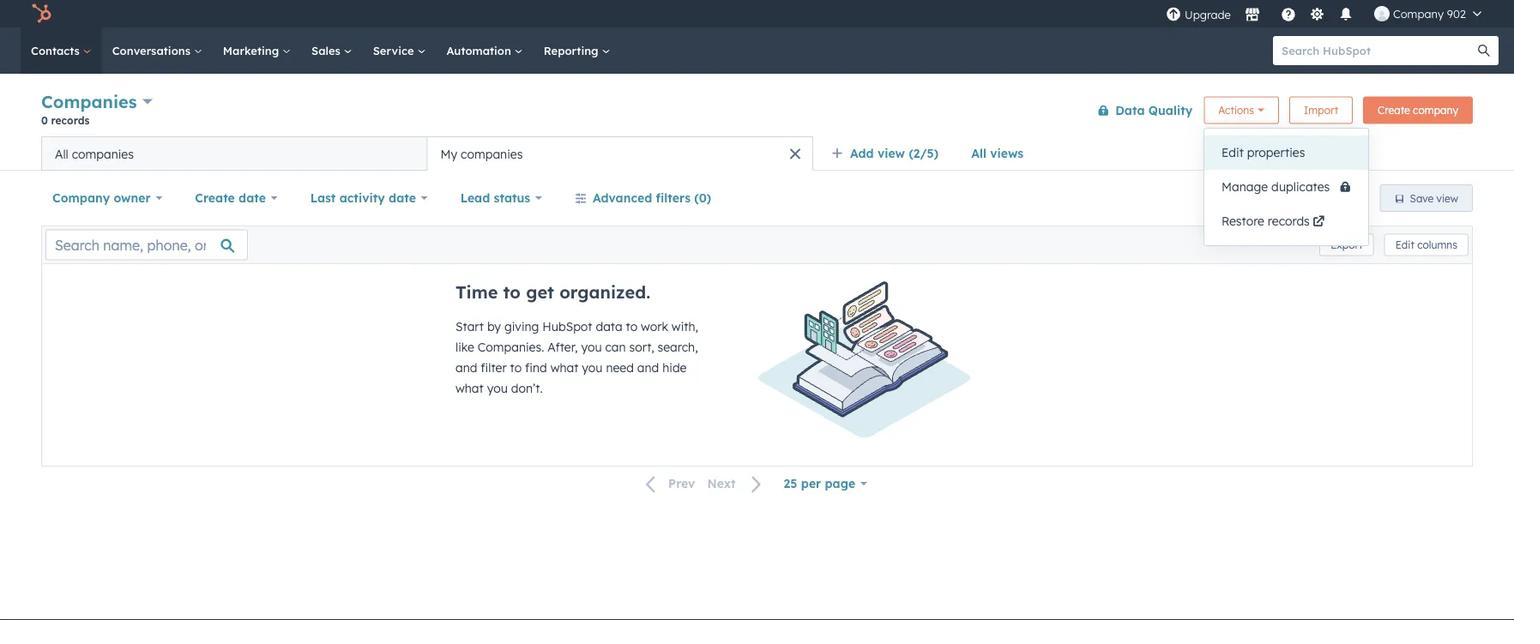 Task type: describe. For each thing, give the bounding box(es) containing it.
(2/5)
[[909, 146, 939, 161]]

all companies button
[[41, 136, 427, 171]]

create company
[[1378, 104, 1459, 117]]

start by giving hubspot data to work with, like companies. after, you can sort, search, and filter to find what you need and hide what you don't.
[[456, 319, 699, 396]]

filters
[[656, 191, 691, 206]]

all views
[[972, 146, 1024, 161]]

activity
[[340, 191, 385, 206]]

owner
[[114, 191, 151, 206]]

advanced filters (0)
[[593, 191, 712, 206]]

automation link
[[436, 27, 534, 74]]

need
[[606, 360, 634, 375]]

sales
[[312, 43, 344, 57]]

0 vertical spatial to
[[503, 281, 521, 303]]

reporting link
[[534, 27, 621, 74]]

companies banner
[[41, 88, 1473, 136]]

manage
[[1222, 179, 1268, 194]]

0 vertical spatial you
[[581, 340, 602, 355]]

records for restore records
[[1268, 214, 1310, 229]]

giving
[[505, 319, 539, 334]]

companies for all companies
[[72, 146, 134, 161]]

export button
[[1320, 234, 1375, 256]]

25 per page button
[[773, 467, 879, 501]]

lead
[[461, 191, 490, 206]]

get
[[526, 281, 554, 303]]

25 per page
[[784, 476, 856, 491]]

last activity date
[[310, 191, 416, 206]]

last
[[310, 191, 336, 206]]

last activity date button
[[299, 181, 439, 215]]

sales link
[[301, 27, 363, 74]]

2 date from the left
[[389, 191, 416, 206]]

can
[[605, 340, 626, 355]]

hubspot
[[543, 319, 593, 334]]

data quality
[[1116, 103, 1193, 118]]

companies
[[41, 91, 137, 112]]

view for save
[[1437, 192, 1459, 205]]

company for company owner
[[52, 191, 110, 206]]

(0)
[[694, 191, 712, 206]]

contacts
[[31, 43, 83, 57]]

restore records
[[1222, 214, 1310, 229]]

find
[[525, 360, 547, 375]]

quality
[[1149, 103, 1193, 118]]

companies for my companies
[[461, 146, 523, 161]]

notifications image
[[1339, 8, 1354, 23]]

all views link
[[960, 136, 1035, 171]]

company 902
[[1394, 6, 1467, 21]]

edit for edit properties
[[1222, 145, 1244, 160]]

status
[[494, 191, 531, 206]]

import button
[[1290, 97, 1353, 124]]

create for create company
[[1378, 104, 1411, 117]]

views
[[991, 146, 1024, 161]]

save view button
[[1380, 185, 1473, 212]]

like
[[456, 340, 474, 355]]

all for all views
[[972, 146, 987, 161]]

company
[[1414, 104, 1459, 117]]

data
[[596, 319, 623, 334]]

next button
[[701, 473, 773, 496]]

time
[[456, 281, 498, 303]]

by
[[487, 319, 501, 334]]

marketing
[[223, 43, 282, 57]]

next
[[707, 476, 736, 491]]

search,
[[658, 340, 698, 355]]

service
[[373, 43, 417, 57]]

edit for edit columns
[[1396, 239, 1415, 251]]

marketplaces image
[[1245, 8, 1261, 23]]

start
[[456, 319, 484, 334]]

pagination navigation
[[636, 473, 773, 496]]

all companies
[[55, 146, 134, 161]]

conversations link
[[102, 27, 213, 74]]

save
[[1410, 192, 1434, 205]]

companies button
[[41, 89, 153, 114]]

edit columns button
[[1385, 234, 1469, 256]]

notifications button
[[1332, 0, 1361, 27]]

hubspot link
[[21, 3, 64, 24]]

don't.
[[511, 381, 543, 396]]

help button
[[1274, 0, 1303, 27]]

0
[[41, 114, 48, 127]]

company 902 button
[[1364, 0, 1492, 27]]



Task type: locate. For each thing, give the bounding box(es) containing it.
1 horizontal spatial edit
[[1396, 239, 1415, 251]]

records inside companies banner
[[51, 114, 90, 127]]

to right data
[[626, 319, 638, 334]]

add view (2/5)
[[850, 146, 939, 161]]

add
[[850, 146, 874, 161]]

prev
[[669, 476, 695, 491]]

1 vertical spatial create
[[195, 191, 235, 206]]

0 horizontal spatial what
[[456, 381, 484, 396]]

what
[[551, 360, 579, 375], [456, 381, 484, 396]]

Search HubSpot search field
[[1274, 36, 1484, 65]]

1 horizontal spatial all
[[972, 146, 987, 161]]

create date
[[195, 191, 266, 206]]

you left need
[[582, 360, 603, 375]]

1 horizontal spatial view
[[1437, 192, 1459, 205]]

1 horizontal spatial what
[[551, 360, 579, 375]]

1 all from the left
[[972, 146, 987, 161]]

after,
[[548, 340, 578, 355]]

0 horizontal spatial and
[[456, 360, 478, 375]]

1 vertical spatial to
[[626, 319, 638, 334]]

to left get
[[503, 281, 521, 303]]

companies right my
[[461, 146, 523, 161]]

service link
[[363, 27, 436, 74]]

save view
[[1410, 192, 1459, 205]]

hubspot image
[[31, 3, 51, 24]]

1 horizontal spatial records
[[1268, 214, 1310, 229]]

2 and from the left
[[637, 360, 659, 375]]

view right add
[[878, 146, 905, 161]]

2 all from the left
[[55, 146, 68, 161]]

to
[[503, 281, 521, 303], [626, 319, 638, 334], [510, 360, 522, 375]]

1 vertical spatial company
[[52, 191, 110, 206]]

reporting
[[544, 43, 602, 57]]

Search name, phone, or domain search field
[[45, 230, 248, 260]]

marketing link
[[213, 27, 301, 74]]

1 horizontal spatial create
[[1378, 104, 1411, 117]]

edit inside "link"
[[1222, 145, 1244, 160]]

companies
[[72, 146, 134, 161], [461, 146, 523, 161]]

2 vertical spatial to
[[510, 360, 522, 375]]

settings link
[[1307, 5, 1328, 23]]

create down all companies button
[[195, 191, 235, 206]]

export
[[1331, 239, 1363, 251]]

manage duplicates button
[[1205, 170, 1369, 204]]

my
[[441, 146, 458, 161]]

0 vertical spatial company
[[1394, 6, 1444, 21]]

view right the 'save'
[[1437, 192, 1459, 205]]

and
[[456, 360, 478, 375], [637, 360, 659, 375]]

0 horizontal spatial company
[[52, 191, 110, 206]]

1 vertical spatial what
[[456, 381, 484, 396]]

1 and from the left
[[456, 360, 478, 375]]

organized.
[[560, 281, 651, 303]]

upgrade
[[1185, 8, 1231, 22]]

with,
[[672, 319, 699, 334]]

help image
[[1281, 8, 1297, 23]]

properties
[[1248, 145, 1306, 160]]

0 horizontal spatial date
[[239, 191, 266, 206]]

company inside "popup button"
[[1394, 6, 1444, 21]]

duplicates
[[1272, 179, 1330, 194]]

automation
[[447, 43, 515, 57]]

create for create date
[[195, 191, 235, 206]]

company inside popup button
[[52, 191, 110, 206]]

1 horizontal spatial company
[[1394, 6, 1444, 21]]

lead status button
[[449, 181, 553, 215]]

advanced filters (0) button
[[564, 181, 723, 215]]

what down after,
[[551, 360, 579, 375]]

view inside add view (2/5) popup button
[[878, 146, 905, 161]]

menu
[[1164, 0, 1494, 27]]

create
[[1378, 104, 1411, 117], [195, 191, 235, 206]]

all
[[972, 146, 987, 161], [55, 146, 68, 161]]

2 vertical spatial you
[[487, 381, 508, 396]]

company owner button
[[41, 181, 174, 215]]

my companies button
[[427, 136, 814, 171]]

hide
[[663, 360, 687, 375]]

create left company
[[1378, 104, 1411, 117]]

0 vertical spatial view
[[878, 146, 905, 161]]

0 horizontal spatial view
[[878, 146, 905, 161]]

0 horizontal spatial edit
[[1222, 145, 1244, 160]]

conversations
[[112, 43, 194, 57]]

edit up manage
[[1222, 145, 1244, 160]]

902
[[1448, 6, 1467, 21]]

view for add
[[878, 146, 905, 161]]

import
[[1304, 104, 1339, 117]]

1 horizontal spatial date
[[389, 191, 416, 206]]

view inside save view button
[[1437, 192, 1459, 205]]

1 vertical spatial you
[[582, 360, 603, 375]]

0 vertical spatial what
[[551, 360, 579, 375]]

per
[[801, 476, 821, 491]]

add view (2/5) button
[[820, 136, 960, 171]]

all down 0 records
[[55, 146, 68, 161]]

marketplaces button
[[1235, 0, 1271, 27]]

company right "mateo roberts" image
[[1394, 6, 1444, 21]]

all left views
[[972, 146, 987, 161]]

0 vertical spatial edit
[[1222, 145, 1244, 160]]

settings image
[[1310, 7, 1325, 23]]

1 companies from the left
[[72, 146, 134, 161]]

page
[[825, 476, 856, 491]]

restore
[[1222, 214, 1265, 229]]

you
[[581, 340, 602, 355], [582, 360, 603, 375], [487, 381, 508, 396]]

sort,
[[629, 340, 654, 355]]

1 vertical spatial records
[[1268, 214, 1310, 229]]

0 horizontal spatial companies
[[72, 146, 134, 161]]

records down manage duplicates button
[[1268, 214, 1310, 229]]

create inside button
[[1378, 104, 1411, 117]]

restore records link
[[1205, 204, 1369, 239]]

1 date from the left
[[239, 191, 266, 206]]

company for company 902
[[1394, 6, 1444, 21]]

0 horizontal spatial records
[[51, 114, 90, 127]]

create inside popup button
[[195, 191, 235, 206]]

1 horizontal spatial companies
[[461, 146, 523, 161]]

companies.
[[478, 340, 544, 355]]

mateo roberts image
[[1375, 6, 1390, 21]]

0 vertical spatial records
[[51, 114, 90, 127]]

records right 0
[[51, 114, 90, 127]]

edit properties
[[1222, 145, 1306, 160]]

actions button
[[1204, 97, 1279, 124]]

1 horizontal spatial and
[[637, 360, 659, 375]]

2 companies from the left
[[461, 146, 523, 161]]

what down filter
[[456, 381, 484, 396]]

create company button
[[1364, 97, 1473, 124]]

1 vertical spatial edit
[[1396, 239, 1415, 251]]

all for all companies
[[55, 146, 68, 161]]

filter
[[481, 360, 507, 375]]

edit inside button
[[1396, 239, 1415, 251]]

date
[[239, 191, 266, 206], [389, 191, 416, 206]]

0 records
[[41, 114, 90, 127]]

you left can
[[581, 340, 602, 355]]

lead status
[[461, 191, 531, 206]]

0 horizontal spatial all
[[55, 146, 68, 161]]

to left "find"
[[510, 360, 522, 375]]

1 vertical spatial view
[[1437, 192, 1459, 205]]

edit left "columns"
[[1396, 239, 1415, 251]]

company owner
[[52, 191, 151, 206]]

menu containing company 902
[[1164, 0, 1494, 27]]

search button
[[1470, 36, 1499, 65]]

actions
[[1219, 104, 1255, 117]]

0 vertical spatial create
[[1378, 104, 1411, 117]]

search image
[[1479, 45, 1491, 57]]

data quality button
[[1087, 93, 1194, 127]]

contacts link
[[21, 27, 102, 74]]

0 horizontal spatial create
[[195, 191, 235, 206]]

work
[[641, 319, 668, 334]]

all inside button
[[55, 146, 68, 161]]

and down 'sort,'
[[637, 360, 659, 375]]

upgrade image
[[1166, 7, 1182, 23]]

data
[[1116, 103, 1145, 118]]

date right "activity"
[[389, 191, 416, 206]]

edit columns
[[1396, 239, 1458, 251]]

records for 0 records
[[51, 114, 90, 127]]

my companies
[[441, 146, 523, 161]]

company down all companies
[[52, 191, 110, 206]]

advanced
[[593, 191, 652, 206]]

companies up company owner
[[72, 146, 134, 161]]

you down filter
[[487, 381, 508, 396]]

25
[[784, 476, 798, 491]]

date down all companies button
[[239, 191, 266, 206]]

create date button
[[184, 181, 289, 215]]

prev button
[[636, 473, 701, 496]]

and down like
[[456, 360, 478, 375]]



Task type: vqa. For each thing, say whether or not it's contained in the screenshot.
Add at right top
yes



